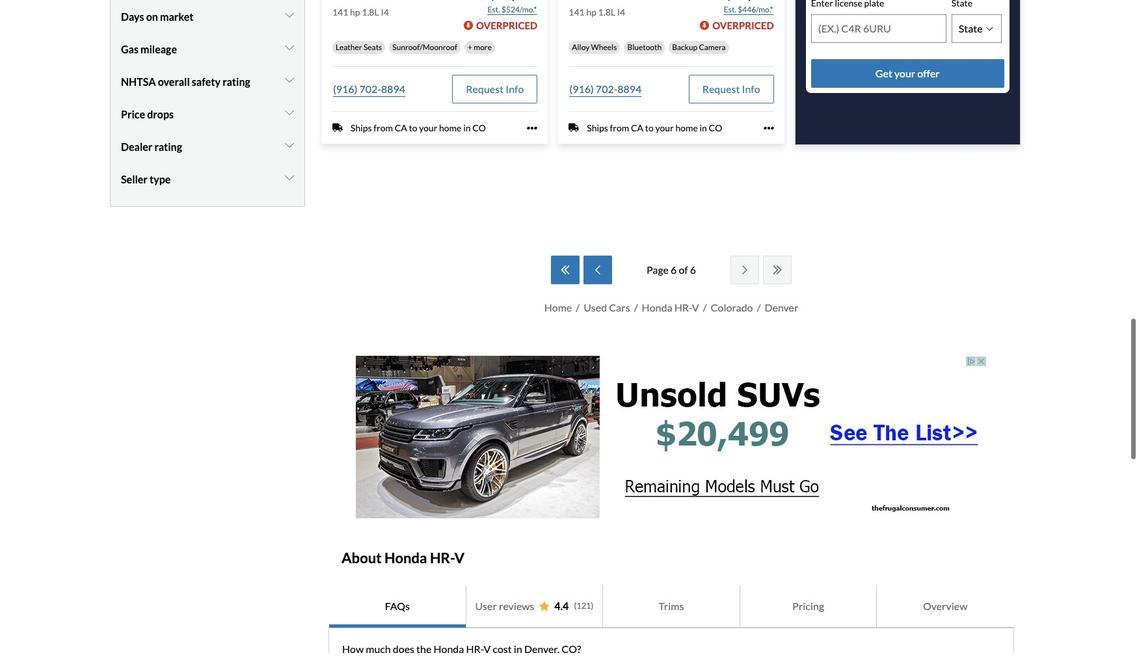 Task type: describe. For each thing, give the bounding box(es) containing it.
ca for sunroof/moonroof
[[395, 122, 407, 133]]

overpriced for $524/mo.*
[[476, 20, 538, 31]]

trims
[[659, 600, 684, 612]]

chevron down image for price drops
[[285, 108, 294, 118]]

seller type
[[121, 173, 171, 186]]

of
[[679, 263, 688, 276]]

gas mileage button
[[121, 33, 294, 66]]

days on market
[[121, 11, 194, 23]]

home / used cars / honda hr-v / colorado / denver
[[545, 301, 799, 313]]

days on market button
[[121, 1, 294, 33]]

cars
[[609, 301, 630, 313]]

backup
[[672, 42, 698, 52]]

request info for + more
[[466, 83, 524, 95]]

1 vertical spatial hr-
[[430, 549, 455, 567]]

more
[[474, 42, 492, 52]]

pricing tab
[[740, 586, 878, 628]]

alloy wheels
[[572, 42, 617, 52]]

0 horizontal spatial honda
[[385, 549, 427, 567]]

nhtsa overall safety rating button
[[121, 66, 294, 99]]

get your offer button
[[811, 59, 1005, 88]]

from for leather seats
[[374, 122, 393, 133]]

your for backup camera
[[656, 122, 674, 133]]

in for +
[[463, 122, 471, 133]]

market
[[160, 11, 194, 23]]

Enter license plate field
[[812, 15, 946, 42]]

+
[[468, 42, 472, 52]]

sunroof/moonroof
[[393, 42, 458, 52]]

702- for wheels
[[596, 83, 618, 95]]

ellipsis h image
[[764, 123, 774, 133]]

price drops
[[121, 108, 174, 121]]

about honda hr-v element
[[316, 524, 1028, 653]]

141 hp 1.8l i4 for wheels
[[569, 6, 626, 18]]

leather
[[336, 42, 362, 52]]

about
[[342, 549, 382, 567]]

chevron down image for nhtsa overall safety rating
[[285, 75, 294, 86]]

1 / from the left
[[576, 301, 580, 313]]

camera
[[699, 42, 726, 52]]

1 horizontal spatial v
[[692, 301, 699, 313]]

1 vertical spatial v
[[455, 549, 465, 567]]

overview tab
[[878, 586, 1014, 628]]

i4 for alloy wheels
[[617, 6, 626, 18]]

drops
[[147, 108, 174, 121]]

chevron down image for days on market
[[285, 10, 294, 20]]

home for +
[[439, 122, 462, 133]]

dealer
[[121, 141, 152, 153]]

overpriced for $446/mo.*
[[713, 20, 774, 31]]

(916) for alloy
[[570, 83, 594, 95]]

advertisement element
[[356, 356, 987, 518]]

gas mileage
[[121, 43, 177, 56]]

seats
[[364, 42, 382, 52]]

faqs
[[385, 600, 410, 612]]

3 / from the left
[[703, 301, 707, 313]]

est. $446/mo.*
[[724, 5, 774, 14]]

user reviews
[[475, 600, 535, 612]]

nhtsa
[[121, 76, 156, 88]]

star image
[[540, 602, 550, 611]]

(916) 702-8894 button for seats
[[333, 75, 406, 103]]

rating inside dealer rating dropdown button
[[155, 141, 182, 153]]

chevron down image for gas mileage
[[285, 43, 294, 53]]

in for backup
[[700, 122, 707, 133]]

8894 for bluetooth
[[618, 83, 642, 95]]

overview
[[923, 600, 968, 612]]

hp for alloy
[[587, 6, 597, 18]]

honda hr-v link
[[642, 301, 699, 313]]

ships from ca to your home in co for sunroof/moonroof
[[351, 122, 486, 133]]

your for + more
[[419, 122, 438, 133]]

4.4
[[555, 600, 569, 613]]

about honda hr-v
[[342, 549, 465, 567]]

to for sunroof/moonroof
[[409, 122, 417, 133]]

info for + more
[[506, 83, 524, 95]]

4.4 ( 121 )
[[555, 600, 594, 613]]

request info button for more
[[453, 75, 538, 103]]

1 horizontal spatial honda
[[642, 301, 673, 313]]

seller
[[121, 173, 148, 186]]

colorado
[[711, 301, 753, 313]]

page
[[647, 263, 669, 276]]

co for more
[[473, 122, 486, 133]]

est. $446/mo.* button
[[724, 3, 774, 16]]

seller type button
[[121, 164, 294, 196]]

pricing
[[793, 600, 825, 612]]

truck image
[[333, 123, 343, 133]]



Task type: locate. For each thing, give the bounding box(es) containing it.
2 request from the left
[[703, 83, 740, 95]]

2 in from the left
[[700, 122, 707, 133]]

backup camera
[[672, 42, 726, 52]]

1 horizontal spatial your
[[656, 122, 674, 133]]

8894 down seats at top
[[381, 83, 405, 95]]

on
[[146, 11, 158, 23]]

0 horizontal spatial 141
[[333, 6, 348, 18]]

overall
[[158, 76, 190, 88]]

141 hp 1.8l i4 for seats
[[333, 6, 389, 18]]

i4
[[381, 6, 389, 18], [617, 6, 626, 18]]

1 horizontal spatial home
[[676, 122, 698, 133]]

1 i4 from the left
[[381, 6, 389, 18]]

8894 down bluetooth
[[618, 83, 642, 95]]

0 horizontal spatial request info
[[466, 83, 524, 95]]

0 horizontal spatial request
[[466, 83, 504, 95]]

chevron down image
[[285, 140, 294, 151], [285, 173, 294, 183]]

to
[[409, 122, 417, 133], [645, 122, 654, 133]]

ships
[[351, 122, 372, 133], [587, 122, 608, 133]]

1 horizontal spatial ships from ca to your home in co
[[587, 122, 723, 133]]

est. $524/mo.*
[[488, 5, 537, 14]]

from for alloy wheels
[[610, 122, 630, 133]]

1 horizontal spatial to
[[645, 122, 654, 133]]

ca right truck icon on the right top
[[631, 122, 644, 133]]

0 horizontal spatial ships
[[351, 122, 372, 133]]

request for more
[[466, 83, 504, 95]]

request info button down more
[[453, 75, 538, 103]]

1 (916) from the left
[[333, 83, 358, 95]]

(916) 702-8894 button down the wheels
[[569, 75, 643, 103]]

alloy
[[572, 42, 590, 52]]

(916) 702-8894 down the wheels
[[570, 83, 642, 95]]

request down "camera"
[[703, 83, 740, 95]]

2 request info button from the left
[[689, 75, 774, 103]]

dealer rating
[[121, 141, 182, 153]]

0 horizontal spatial 6
[[671, 263, 677, 276]]

chevron down image inside gas mileage dropdown button
[[285, 43, 294, 53]]

honda right the cars
[[642, 301, 673, 313]]

request info down "camera"
[[703, 83, 761, 95]]

get your offer
[[876, 67, 940, 79]]

1 horizontal spatial i4
[[617, 6, 626, 18]]

ships right truck icon on the right top
[[587, 122, 608, 133]]

chevron down image inside nhtsa overall safety rating dropdown button
[[285, 75, 294, 86]]

chevron down image inside days on market dropdown button
[[285, 10, 294, 20]]

1.8l up the wheels
[[598, 6, 616, 18]]

2 (916) from the left
[[570, 83, 594, 95]]

dealer rating button
[[121, 131, 294, 164]]

chevron left image
[[592, 265, 605, 275]]

1 horizontal spatial ca
[[631, 122, 644, 133]]

days
[[121, 11, 144, 23]]

co for camera
[[709, 122, 723, 133]]

est. for est. $524/mo.*
[[488, 5, 500, 14]]

2 702- from the left
[[596, 83, 618, 95]]

1 horizontal spatial overpriced
[[713, 20, 774, 31]]

1 to from the left
[[409, 122, 417, 133]]

0 horizontal spatial (916)
[[333, 83, 358, 95]]

from right truck icon on the right top
[[610, 122, 630, 133]]

$524/mo.*
[[502, 5, 537, 14]]

121
[[577, 601, 591, 611]]

0 horizontal spatial from
[[374, 122, 393, 133]]

2 ca from the left
[[631, 122, 644, 133]]

702- down the wheels
[[596, 83, 618, 95]]

to for bluetooth
[[645, 122, 654, 133]]

0 horizontal spatial co
[[473, 122, 486, 133]]

/ left colorado link
[[703, 301, 707, 313]]

from right truck image
[[374, 122, 393, 133]]

co
[[473, 122, 486, 133], [709, 122, 723, 133]]

2 chevron down image from the top
[[285, 43, 294, 53]]

request info button for camera
[[689, 75, 774, 103]]

6
[[671, 263, 677, 276], [690, 263, 696, 276]]

1 est. from the left
[[488, 5, 500, 14]]

1 141 from the left
[[333, 6, 348, 18]]

used
[[584, 301, 607, 313]]

rating right dealer at left
[[155, 141, 182, 153]]

/ left used
[[576, 301, 580, 313]]

ships for wheels
[[587, 122, 608, 133]]

gas
[[121, 43, 139, 56]]

colorado link
[[711, 301, 753, 313]]

1 in from the left
[[463, 122, 471, 133]]

bluetooth
[[628, 42, 662, 52]]

request info
[[466, 83, 524, 95], [703, 83, 761, 95]]

0 horizontal spatial to
[[409, 122, 417, 133]]

1 horizontal spatial request
[[703, 83, 740, 95]]

2 horizontal spatial your
[[895, 67, 916, 79]]

1 horizontal spatial info
[[742, 83, 761, 95]]

trims tab
[[603, 586, 740, 628]]

0 vertical spatial honda
[[642, 301, 673, 313]]

0 vertical spatial chevron down image
[[285, 140, 294, 151]]

rating
[[223, 76, 250, 88], [155, 141, 182, 153]]

1 1.8l from the left
[[362, 6, 379, 18]]

2 chevron down image from the top
[[285, 173, 294, 183]]

1 horizontal spatial 141 hp 1.8l i4
[[569, 6, 626, 18]]

1.8l
[[362, 6, 379, 18], [598, 6, 616, 18]]

(
[[574, 601, 577, 611]]

in
[[463, 122, 471, 133], [700, 122, 707, 133]]

2 / from the left
[[634, 301, 638, 313]]

your inside button
[[895, 67, 916, 79]]

0 horizontal spatial in
[[463, 122, 471, 133]]

1 info from the left
[[506, 83, 524, 95]]

ships from ca to your home in co
[[351, 122, 486, 133], [587, 122, 723, 133]]

(916) up truck icon on the right top
[[570, 83, 594, 95]]

info for backup camera
[[742, 83, 761, 95]]

0 horizontal spatial (916) 702-8894 button
[[333, 75, 406, 103]]

2 141 hp 1.8l i4 from the left
[[569, 6, 626, 18]]

0 horizontal spatial 1.8l
[[362, 6, 379, 18]]

0 horizontal spatial rating
[[155, 141, 182, 153]]

ships from ca to your home in co for bluetooth
[[587, 122, 723, 133]]

overpriced
[[476, 20, 538, 31], [713, 20, 774, 31]]

chevron down image inside dealer rating dropdown button
[[285, 140, 294, 151]]

1 horizontal spatial ships
[[587, 122, 608, 133]]

co left ellipsis h image
[[709, 122, 723, 133]]

1 horizontal spatial 702-
[[596, 83, 618, 95]]

0 horizontal spatial hr-
[[430, 549, 455, 567]]

1 request info button from the left
[[453, 75, 538, 103]]

overpriced down est. $446/mo.* button
[[713, 20, 774, 31]]

1 8894 from the left
[[381, 83, 405, 95]]

0 horizontal spatial info
[[506, 83, 524, 95]]

price drops button
[[121, 99, 294, 131]]

v
[[692, 301, 699, 313], [455, 549, 465, 567]]

0 horizontal spatial est.
[[488, 5, 500, 14]]

2 home from the left
[[676, 122, 698, 133]]

2 from from the left
[[610, 122, 630, 133]]

truck image
[[569, 123, 579, 133]]

0 horizontal spatial (916) 702-8894
[[333, 83, 405, 95]]

honda right the about
[[385, 549, 427, 567]]

1 overpriced from the left
[[476, 20, 538, 31]]

141 for alloy wheels
[[569, 6, 585, 18]]

2 ships from ca to your home in co from the left
[[587, 122, 723, 133]]

/
[[576, 301, 580, 313], [634, 301, 638, 313], [703, 301, 707, 313], [757, 301, 761, 313]]

1 co from the left
[[473, 122, 486, 133]]

user
[[475, 600, 497, 612]]

leather seats
[[336, 42, 382, 52]]

0 horizontal spatial overpriced
[[476, 20, 538, 31]]

request info for backup camera
[[703, 83, 761, 95]]

2 request info from the left
[[703, 83, 761, 95]]

(916)
[[333, 83, 358, 95], [570, 83, 594, 95]]

honda
[[642, 301, 673, 313], [385, 549, 427, 567]]

hp up leather seats
[[350, 6, 360, 18]]

ca right truck image
[[395, 122, 407, 133]]

1 home from the left
[[439, 122, 462, 133]]

1 horizontal spatial hp
[[587, 6, 597, 18]]

home
[[545, 301, 572, 313]]

est. left $524/mo.*
[[488, 5, 500, 14]]

safety
[[192, 76, 221, 88]]

2 co from the left
[[709, 122, 723, 133]]

141 hp 1.8l i4 up alloy wheels
[[569, 6, 626, 18]]

0 vertical spatial v
[[692, 301, 699, 313]]

2 (916) 702-8894 button from the left
[[569, 75, 643, 103]]

chevron down image for rating
[[285, 140, 294, 151]]

chevron down image inside price drops dropdown button
[[285, 108, 294, 118]]

1 horizontal spatial 6
[[690, 263, 696, 276]]

offer
[[918, 67, 940, 79]]

1 request info from the left
[[466, 83, 524, 95]]

+ more
[[468, 42, 492, 52]]

702- down seats at top
[[360, 83, 381, 95]]

0 horizontal spatial i4
[[381, 6, 389, 18]]

1 vertical spatial rating
[[155, 141, 182, 153]]

0 horizontal spatial hp
[[350, 6, 360, 18]]

price
[[121, 108, 145, 121]]

0 horizontal spatial v
[[455, 549, 465, 567]]

home
[[439, 122, 462, 133], [676, 122, 698, 133]]

2 overpriced from the left
[[713, 20, 774, 31]]

faqs tab
[[329, 586, 466, 628]]

1 horizontal spatial from
[[610, 122, 630, 133]]

est. $524/mo.* button
[[487, 3, 538, 16]]

1 horizontal spatial co
[[709, 122, 723, 133]]

get
[[876, 67, 893, 79]]

est. for est. $446/mo.*
[[724, 5, 737, 14]]

tab list containing faqs
[[329, 585, 1015, 629]]

141 hp 1.8l i4 up leather seats
[[333, 6, 389, 18]]

tab list
[[329, 585, 1015, 629]]

chevron down image
[[285, 10, 294, 20], [285, 43, 294, 53], [285, 75, 294, 86], [285, 108, 294, 118]]

4 chevron down image from the top
[[285, 108, 294, 118]]

chevron down image inside seller type "dropdown button"
[[285, 173, 294, 183]]

1 (916) 702-8894 button from the left
[[333, 75, 406, 103]]

(916) 702-8894 button down seats at top
[[333, 75, 406, 103]]

hp up alloy wheels
[[587, 6, 597, 18]]

overpriced down the 'est. $524/mo.*' button
[[476, 20, 538, 31]]

141 up alloy
[[569, 6, 585, 18]]

2 info from the left
[[742, 83, 761, 95]]

1 702- from the left
[[360, 83, 381, 95]]

request info button down "camera"
[[689, 75, 774, 103]]

0 horizontal spatial request info button
[[453, 75, 538, 103]]

hr-
[[675, 301, 692, 313], [430, 549, 455, 567]]

1.8l for wheels
[[598, 6, 616, 18]]

141
[[333, 6, 348, 18], [569, 6, 585, 18]]

0 horizontal spatial your
[[419, 122, 438, 133]]

1 horizontal spatial rating
[[223, 76, 250, 88]]

1.8l up seats at top
[[362, 6, 379, 18]]

6 right of
[[690, 263, 696, 276]]

1 horizontal spatial hr-
[[675, 301, 692, 313]]

request info button
[[453, 75, 538, 103], [689, 75, 774, 103]]

1 horizontal spatial 141
[[569, 6, 585, 18]]

est. left "$446/mo.*"
[[724, 5, 737, 14]]

ca
[[395, 122, 407, 133], [631, 122, 644, 133]]

1 chevron down image from the top
[[285, 10, 294, 20]]

type
[[150, 173, 171, 186]]

chevron down image for type
[[285, 173, 294, 183]]

6 left of
[[671, 263, 677, 276]]

hp
[[350, 6, 360, 18], [587, 6, 597, 18]]

1 hp from the left
[[350, 6, 360, 18]]

(916) 702-8894 for seats
[[333, 83, 405, 95]]

ships right truck image
[[351, 122, 372, 133]]

141 hp 1.8l i4
[[333, 6, 389, 18], [569, 6, 626, 18]]

2 to from the left
[[645, 122, 654, 133]]

1 ca from the left
[[395, 122, 407, 133]]

0 vertical spatial rating
[[223, 76, 250, 88]]

1 ships from the left
[[351, 122, 372, 133]]

reviews
[[499, 600, 535, 612]]

home for backup
[[676, 122, 698, 133]]

from
[[374, 122, 393, 133], [610, 122, 630, 133]]

1 horizontal spatial in
[[700, 122, 707, 133]]

702- for seats
[[360, 83, 381, 95]]

$446/mo.*
[[738, 5, 774, 14]]

co left ellipsis h icon
[[473, 122, 486, 133]]

702-
[[360, 83, 381, 95], [596, 83, 618, 95]]

0 horizontal spatial ca
[[395, 122, 407, 133]]

2 i4 from the left
[[617, 6, 626, 18]]

2 1.8l from the left
[[598, 6, 616, 18]]

denver
[[765, 301, 799, 313]]

0 horizontal spatial home
[[439, 122, 462, 133]]

used cars link
[[584, 301, 630, 313]]

wheels
[[591, 42, 617, 52]]

3 chevron down image from the top
[[285, 75, 294, 86]]

1 vertical spatial chevron down image
[[285, 173, 294, 183]]

2 ships from the left
[[587, 122, 608, 133]]

tab list inside about honda hr-v element
[[329, 585, 1015, 629]]

1 vertical spatial honda
[[385, 549, 427, 567]]

chevron double left image
[[559, 265, 572, 275]]

1 chevron down image from the top
[[285, 140, 294, 151]]

ships for seats
[[351, 122, 372, 133]]

2 6 from the left
[[690, 263, 696, 276]]

1.8l for seats
[[362, 6, 379, 18]]

rating right safety
[[223, 76, 250, 88]]

request down more
[[466, 83, 504, 95]]

8894 for sunroof/moonroof
[[381, 83, 405, 95]]

0 vertical spatial hr-
[[675, 301, 692, 313]]

(916) 702-8894
[[333, 83, 405, 95], [570, 83, 642, 95]]

)
[[591, 601, 594, 611]]

home link
[[545, 301, 572, 313]]

1 request from the left
[[466, 83, 504, 95]]

1 from from the left
[[374, 122, 393, 133]]

hp for leather
[[350, 6, 360, 18]]

page 6 of 6
[[647, 263, 696, 276]]

(916) 702-8894 button
[[333, 75, 406, 103], [569, 75, 643, 103]]

mileage
[[141, 43, 177, 56]]

2 141 from the left
[[569, 6, 585, 18]]

4 / from the left
[[757, 301, 761, 313]]

0 horizontal spatial 8894
[[381, 83, 405, 95]]

/ right the cars
[[634, 301, 638, 313]]

your
[[895, 67, 916, 79], [419, 122, 438, 133], [656, 122, 674, 133]]

/ left 'denver'
[[757, 301, 761, 313]]

1 6 from the left
[[671, 263, 677, 276]]

chevron double right image
[[771, 265, 784, 275]]

141 up leather
[[333, 6, 348, 18]]

2 8894 from the left
[[618, 83, 642, 95]]

1 horizontal spatial (916)
[[570, 83, 594, 95]]

(916) for leather
[[333, 83, 358, 95]]

141 for leather seats
[[333, 6, 348, 18]]

request for camera
[[703, 83, 740, 95]]

2 (916) 702-8894 from the left
[[570, 83, 642, 95]]

(916) up truck image
[[333, 83, 358, 95]]

1 horizontal spatial request info
[[703, 83, 761, 95]]

request info down more
[[466, 83, 524, 95]]

1 horizontal spatial (916) 702-8894 button
[[569, 75, 643, 103]]

request
[[466, 83, 504, 95], [703, 83, 740, 95]]

(916) 702-8894 down seats at top
[[333, 83, 405, 95]]

2 est. from the left
[[724, 5, 737, 14]]

1 horizontal spatial 1.8l
[[598, 6, 616, 18]]

1 horizontal spatial 8894
[[618, 83, 642, 95]]

(916) 702-8894 for wheels
[[570, 83, 642, 95]]

1 horizontal spatial (916) 702-8894
[[570, 83, 642, 95]]

i4 for leather seats
[[381, 6, 389, 18]]

1 horizontal spatial request info button
[[689, 75, 774, 103]]

1 141 hp 1.8l i4 from the left
[[333, 6, 389, 18]]

ellipsis h image
[[527, 123, 538, 133]]

1 ships from ca to your home in co from the left
[[351, 122, 486, 133]]

1 horizontal spatial est.
[[724, 5, 737, 14]]

8894
[[381, 83, 405, 95], [618, 83, 642, 95]]

(916) 702-8894 button for wheels
[[569, 75, 643, 103]]

rating inside nhtsa overall safety rating dropdown button
[[223, 76, 250, 88]]

0 horizontal spatial 141 hp 1.8l i4
[[333, 6, 389, 18]]

chevron right image
[[739, 265, 752, 275]]

nhtsa overall safety rating
[[121, 76, 250, 88]]

1 (916) 702-8894 from the left
[[333, 83, 405, 95]]

ca for bluetooth
[[631, 122, 644, 133]]

0 horizontal spatial ships from ca to your home in co
[[351, 122, 486, 133]]

2 hp from the left
[[587, 6, 597, 18]]

0 horizontal spatial 702-
[[360, 83, 381, 95]]



Task type: vqa. For each thing, say whether or not it's contained in the screenshot.
141 hp 1.8L I4
yes



